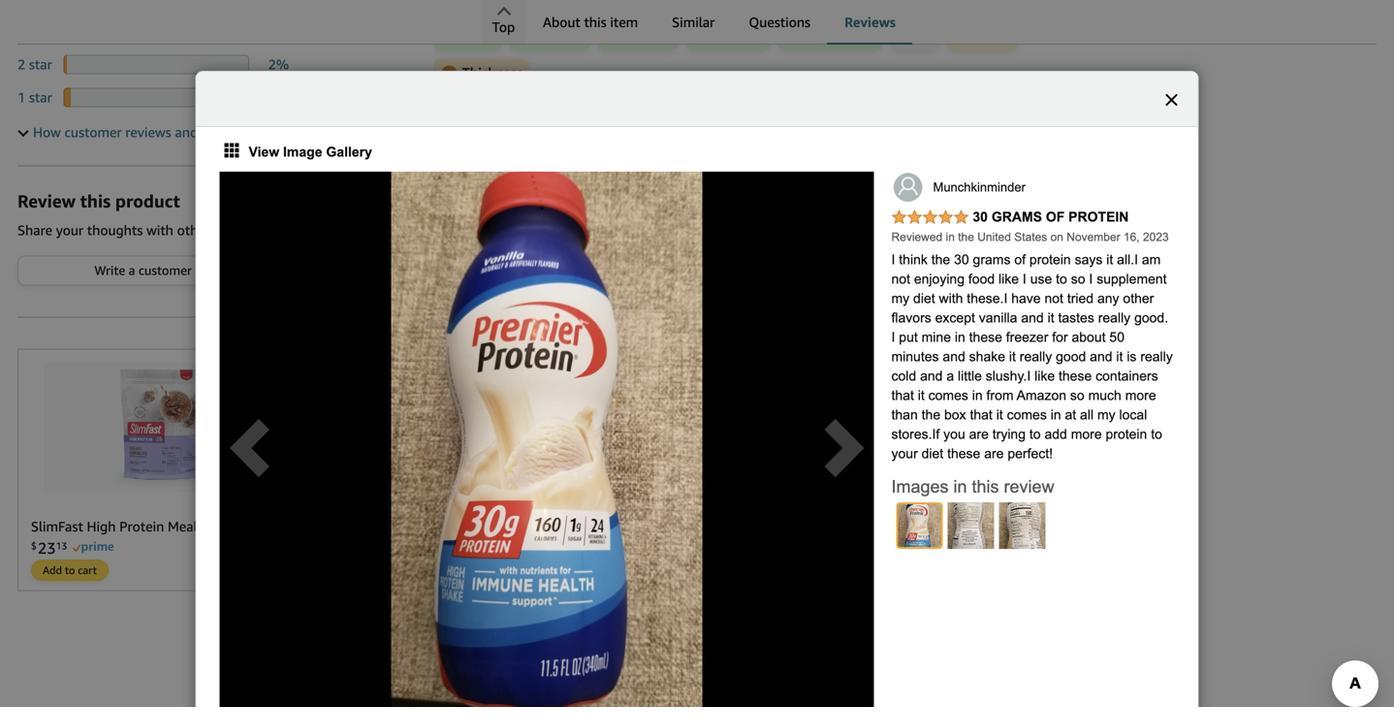 Task type: describe. For each thing, give the bounding box(es) containing it.
it left all.i
[[1107, 252, 1114, 267]]

2 star link
[[17, 56, 52, 72]]

protein
[[1069, 209, 1130, 224]]

0 horizontal spatial really
[[1020, 349, 1053, 364]]

(pack
[[849, 511, 882, 527]]

flavors
[[892, 310, 932, 325]]

customers
[[214, 222, 277, 238]]

top for top reviews from the united states
[[434, 391, 465, 411]]

of
[[1047, 209, 1065, 224]]

taste button
[[434, 22, 502, 51]]

write a customer review
[[94, 263, 232, 278]]

united inside 30 grams of protein reviewed in the united states on november 16, 2023
[[978, 230, 1012, 243]]

verified
[[941, 513, 984, 527]]

2 | image from the left
[[931, 513, 932, 527]]

ease of use button
[[779, 22, 883, 51]]

other inside i think the 30 grams of protein says it all.i am not enjoying food like i use to so i supplement my diet with these.i have not tried any other flavors except vanilla and it tastes really good. i put mine in these freezer for about 50 minutes and shake it really good and it is really cold and a little slushy.i like these containers that it comes in from amazon so much more than the box that it comes in at all my local stores.if you are trying to add more protein to your diet these are perfect!
[[1124, 291, 1155, 306]]

of left 12)
[[885, 511, 898, 527]]

0 vertical spatial not
[[892, 272, 911, 287]]

vine voice link
[[506, 441, 584, 461]]

the up voice
[[581, 391, 608, 411]]

| image
[[567, 513, 568, 527]]

1 horizontal spatial more
[[1126, 388, 1157, 403]]

coffee-
[[712, 472, 758, 488]]

it left the is
[[1117, 349, 1124, 364]]

cafe
[[661, 511, 689, 527]]

have
[[1012, 291, 1041, 306]]

in up verified
[[954, 477, 968, 497]]

1 horizontal spatial to
[[1057, 272, 1068, 287]]

on inside 30 grams of protein reviewed in the united states on november 16, 2023
[[1051, 230, 1064, 243]]

put
[[899, 330, 918, 345]]

2023 inside 30 grams of protein reviewed in the united states on november 16, 2023
[[1144, 230, 1170, 243]]

1 horizontal spatial with
[[505, 120, 541, 141]]

50
[[1110, 330, 1125, 345]]

these.i
[[967, 291, 1008, 306]]

for
[[1053, 330, 1069, 345]]

0 horizontal spatial all
[[1024, 120, 1039, 136]]

2%
[[268, 56, 289, 72]]

in down the except
[[955, 330, 966, 345]]

slushy.i
[[986, 369, 1031, 384]]

1 vertical spatial are
[[985, 446, 1004, 461]]

it up slushy.i
[[1010, 349, 1016, 364]]

in up style: protein shake
[[496, 492, 508, 508]]

review for images in this review
[[1004, 477, 1055, 497]]

cold
[[892, 369, 917, 384]]

customer image image
[[392, 172, 703, 707]]

0 horizontal spatial 2023
[[718, 492, 750, 508]]

reviews for reviews with images
[[434, 120, 500, 141]]

1 vertical spatial so
[[1071, 388, 1085, 403]]

flavor name: cafe latte
[[577, 511, 724, 527]]

1 star
[[17, 89, 52, 105]]

1 horizontal spatial states
[[673, 391, 723, 411]]

supplement
[[1097, 272, 1167, 287]]

this for review
[[80, 191, 111, 212]]

1 horizontal spatial comes
[[1007, 407, 1047, 422]]

22,
[[695, 492, 715, 508]]

thickness
[[462, 65, 523, 82]]

mine
[[922, 330, 952, 345]]

name:
[[618, 511, 658, 527]]

petra
[[476, 443, 506, 458]]

grams
[[992, 209, 1043, 224]]

grams
[[973, 252, 1011, 267]]

similar
[[672, 14, 715, 30]]

reviewed in the united states on october 22, 2023
[[434, 492, 750, 508]]

images
[[892, 477, 949, 497]]

style: protein shake
[[434, 511, 557, 527]]

you
[[944, 427, 966, 442]]

1 vertical spatial my
[[1098, 407, 1116, 422]]

1 horizontal spatial not
[[1045, 291, 1064, 306]]

one of only two high protein coffee-flavored shakes i love!
[[521, 472, 904, 488]]

questions
[[749, 14, 811, 30]]

the left box
[[922, 407, 941, 422]]

except
[[936, 310, 976, 325]]

flavor
[[577, 511, 614, 527]]

view image gallery
[[249, 144, 372, 159]]

1 star link
[[17, 89, 52, 105]]

1 vertical spatial like
[[1035, 369, 1055, 384]]

about
[[543, 14, 581, 30]]

in inside 30 grams of protein reviewed in the united states on november 16, 2023
[[946, 230, 955, 243]]

am
[[1143, 252, 1161, 267]]

reviews with images
[[434, 120, 604, 141]]

1 vertical spatial that
[[970, 407, 993, 422]]

1 vertical spatial diet
[[922, 446, 944, 461]]

shake
[[521, 511, 557, 527]]

this for about
[[584, 14, 607, 30]]

0 vertical spatial diet
[[914, 291, 936, 306]]

a inside i think the 30 grams of protein says it all.i am not enjoying food like i use to so i supplement my diet with these.i have not tried any other flavors except vanilla and it tastes really good. i put mine in these freezer for about 50 minutes and shake it really good and it is really cold and a little slushy.i like these containers that it comes in from amazon so much more than the box that it comes in at all my local stores.if you are trying to add more protein to your diet these are perfect!
[[947, 369, 955, 384]]

petra link
[[434, 434, 506, 467]]

product
[[115, 191, 180, 212]]

from inside i think the 30 grams of protein says it all.i am not enjoying food like i use to so i supplement my diet with these.i have not tried any other flavors except vanilla and it tastes really good. i put mine in these freezer for about 50 minutes and shake it really good and it is really cold and a little slushy.i like these containers that it comes in from amazon so much more than the box that it comes in at all my local stores.if you are trying to add more protein to your diet these are perfect!
[[987, 388, 1014, 403]]

use inside i think the 30 grams of protein says it all.i am not enjoying food like i use to so i supplement my diet with these.i have not tried any other flavors except vanilla and it tastes really good. i put mine in these freezer for about 50 minutes and shake it really good and it is really cold and a little slushy.i like these containers that it comes in from amazon so much more than the box that it comes in at all my local stores.if you are trying to add more protein to your diet these are perfect!
[[1031, 272, 1053, 287]]

2 horizontal spatial this
[[972, 477, 1000, 497]]

november
[[1067, 230, 1121, 243]]

containers
[[1096, 369, 1159, 384]]

thoughts
[[87, 222, 143, 238]]

smell
[[975, 28, 1011, 45]]

good
[[1056, 349, 1087, 364]]

images
[[546, 120, 604, 141]]

love!
[[873, 472, 904, 488]]

0 vertical spatial a
[[129, 263, 135, 278]]

0 horizontal spatial that
[[892, 388, 915, 403]]

0 horizontal spatial on
[[622, 492, 638, 508]]

flavored
[[758, 472, 813, 488]]

states inside 30 grams of protein reviewed in the united states on november 16, 2023
[[1015, 230, 1048, 243]]

see all photos
[[998, 120, 1085, 136]]

0 vertical spatial so
[[1072, 272, 1086, 287]]

size:
[[744, 511, 772, 527]]

1 horizontal spatial united
[[612, 391, 668, 411]]

it up trying
[[997, 407, 1004, 422]]

of right one
[[551, 472, 564, 488]]

0 horizontal spatial states
[[580, 492, 618, 508]]

munchkinminder link
[[892, 171, 1026, 204]]

reviewed inside 30 grams of protein reviewed in the united states on november 16, 2023
[[892, 230, 943, 243]]

write a customer review link
[[18, 257, 307, 285]]

i left put
[[892, 330, 896, 345]]

verified purchase link
[[941, 511, 1037, 527]]

30 grams of protein reviewed in the united states on november 16, 2023
[[892, 209, 1170, 243]]

and down about
[[1090, 349, 1113, 364]]

0 vertical spatial are
[[970, 427, 989, 442]]

i left think
[[892, 252, 896, 267]]

0 horizontal spatial from
[[536, 391, 576, 411]]

see
[[998, 120, 1020, 136]]

vanilla
[[979, 310, 1018, 325]]

top for top
[[492, 19, 515, 35]]

the up enjoying
[[932, 252, 951, 267]]

0 horizontal spatial protein
[[472, 511, 517, 527]]

11.50
[[775, 511, 810, 527]]

i up have
[[1023, 272, 1027, 287]]

1
[[17, 89, 25, 105]]

use inside button
[[855, 28, 876, 45]]

progress bar for 2 star
[[63, 55, 249, 74]]

box
[[945, 407, 967, 422]]

purchase
[[987, 513, 1037, 527]]

protein inside button
[[538, 28, 584, 45]]

high
[[627, 472, 658, 488]]

and up little
[[943, 349, 966, 364]]

image
[[283, 144, 323, 159]]



Task type: vqa. For each thing, say whether or not it's contained in the screenshot.
Lighter
no



Task type: locate. For each thing, give the bounding box(es) containing it.
more up local
[[1126, 388, 1157, 403]]

that down cold
[[892, 388, 915, 403]]

1 vertical spatial reviewed
[[434, 492, 493, 508]]

1 horizontal spatial 30
[[973, 209, 988, 224]]

| image
[[733, 513, 734, 527], [931, 513, 932, 527]]

voice
[[546, 444, 582, 458]]

like
[[999, 272, 1020, 287], [1035, 369, 1055, 384]]

1 vertical spatial this
[[80, 191, 111, 212]]

a left little
[[947, 369, 955, 384]]

protein right the style:
[[472, 511, 517, 527]]

reviews down thickness button
[[434, 120, 500, 141]]

images in this review
[[892, 477, 1055, 497]]

1 horizontal spatial | image
[[931, 513, 932, 527]]

i think the 30 grams of protein says it all.i am not enjoying food like i use to so i supplement my diet with these.i have not tried any other flavors except vanilla and it tastes really good. i put mine in these freezer for about 50 minutes and shake it really good and it is really cold and a little slushy.i like these containers that it comes in from amazon so much more than the box that it comes in at all my local stores.if you are trying to add more protein to your diet these are perfect!
[[892, 252, 1174, 461]]

protein down local
[[1106, 427, 1148, 442]]

1 vertical spatial states
[[673, 391, 723, 411]]

these down you at right bottom
[[948, 446, 981, 461]]

| image left size:
[[733, 513, 734, 527]]

0 horizontal spatial to
[[1030, 427, 1041, 442]]

my down much at the bottom right
[[1098, 407, 1116, 422]]

1 progress bar from the top
[[63, 55, 249, 74]]

see all photos link
[[998, 120, 1094, 136]]

1 vertical spatial united
[[612, 391, 668, 411]]

0 horizontal spatial review
[[195, 263, 232, 278]]

review for write a customer review
[[195, 263, 232, 278]]

0 horizontal spatial | image
[[733, 513, 734, 527]]

2 vertical spatial these
[[948, 446, 981, 461]]

freezer
[[1007, 330, 1049, 345]]

1 horizontal spatial on
[[1051, 230, 1064, 243]]

gallery
[[326, 144, 372, 159]]

0 horizontal spatial this
[[80, 191, 111, 212]]

ease
[[807, 28, 835, 45]]

top
[[492, 19, 515, 35], [434, 391, 465, 411]]

1 horizontal spatial a
[[947, 369, 955, 384]]

this left item
[[584, 14, 607, 30]]

protein up october
[[661, 472, 708, 488]]

1 vertical spatial 30
[[955, 252, 970, 267]]

diet
[[914, 291, 936, 306], [922, 446, 944, 461]]

verified purchase
[[941, 513, 1037, 527]]

united up | image
[[535, 492, 577, 508]]

these up shake
[[970, 330, 1003, 345]]

2 horizontal spatial united
[[978, 230, 1012, 243]]

1 horizontal spatial all
[[1081, 407, 1094, 422]]

that right box
[[970, 407, 993, 422]]

1 vertical spatial use
[[1031, 272, 1053, 287]]

1 horizontal spatial other
[[1124, 291, 1155, 306]]

1 | image from the left
[[733, 513, 734, 527]]

with down product
[[146, 222, 174, 238]]

30 up food
[[955, 252, 970, 267]]

2 horizontal spatial really
[[1141, 349, 1174, 364]]

states
[[1015, 230, 1048, 243], [673, 391, 723, 411], [580, 492, 618, 508]]

1 horizontal spatial review
[[1004, 477, 1055, 497]]

my up flavors
[[892, 291, 910, 306]]

0 vertical spatial reviews
[[845, 14, 896, 30]]

0 horizontal spatial with
[[146, 222, 174, 238]]

the down one
[[511, 492, 532, 508]]

1 vertical spatial 2023
[[718, 492, 750, 508]]

all right at
[[1081, 407, 1094, 422]]

0 vertical spatial all
[[1024, 120, 1039, 136]]

diet up flavors
[[914, 291, 936, 306]]

progress bar for 1 star
[[63, 88, 249, 107]]

little
[[958, 369, 983, 384]]

it up for
[[1048, 310, 1055, 325]]

oz
[[828, 511, 845, 527]]

0 vertical spatial your
[[56, 222, 84, 238]]

from up voice
[[536, 391, 576, 411]]

with inside i think the 30 grams of protein says it all.i am not enjoying food like i use to so i supplement my diet with these.i have not tried any other flavors except vanilla and it tastes really good. i put mine in these freezer for about 50 minutes and shake it really good and it is really cold and a little slushy.i like these containers that it comes in from amazon so much more than the box that it comes in at all my local stores.if you are trying to add more protein to your diet these are perfect!
[[939, 291, 964, 306]]

reviewed up the style:
[[434, 492, 493, 508]]

reviews for reviews
[[845, 14, 896, 30]]

review right customer
[[195, 263, 232, 278]]

much
[[1089, 388, 1122, 403]]

really up 50
[[1099, 310, 1131, 325]]

on down of
[[1051, 230, 1064, 243]]

of inside i think the 30 grams of protein says it all.i am not enjoying food like i use to so i supplement my diet with these.i have not tried any other flavors except vanilla and it tastes really good. i put mine in these freezer for about 50 minutes and shake it really good and it is really cold and a little slushy.i like these containers that it comes in from amazon so much more than the box that it comes in at all my local stores.if you are trying to add more protein to your diet these are perfect!
[[1015, 252, 1026, 267]]

star right 2
[[29, 56, 52, 72]]

2 progress bar from the top
[[63, 88, 249, 107]]

that
[[892, 388, 915, 403], [970, 407, 993, 422]]

stores.if
[[892, 427, 940, 442]]

fl
[[814, 511, 825, 527]]

perfect!
[[1008, 446, 1053, 461]]

1 horizontal spatial protein
[[1106, 427, 1148, 442]]

1 horizontal spatial your
[[892, 446, 918, 461]]

0 horizontal spatial not
[[892, 272, 911, 287]]

on up name: on the left
[[622, 492, 638, 508]]

2 star
[[17, 56, 52, 72]]

star for 2 star
[[29, 56, 52, 72]]

0 vertical spatial 30
[[973, 209, 988, 224]]

2023
[[1144, 230, 1170, 243], [718, 492, 750, 508]]

30
[[973, 209, 988, 224], [955, 252, 970, 267]]

1 horizontal spatial my
[[1098, 407, 1116, 422]]

protein left says
[[1030, 252, 1072, 267]]

not down think
[[892, 272, 911, 287]]

1 horizontal spatial 2023
[[1144, 230, 1170, 243]]

of right grams
[[1015, 252, 1026, 267]]

your inside i think the 30 grams of protein says it all.i am not enjoying food like i use to so i supplement my diet with these.i have not tried any other flavors except vanilla and it tastes really good. i put mine in these freezer for about 50 minutes and shake it really good and it is really cold and a little slushy.i like these containers that it comes in from amazon so much more than the box that it comes in at all my local stores.if you are trying to add more protein to your diet these are perfect!
[[892, 446, 918, 461]]

a right write
[[129, 263, 135, 278]]

view image gallery link
[[220, 142, 1175, 172]]

1 vertical spatial not
[[1045, 291, 1064, 306]]

0 horizontal spatial other
[[177, 222, 210, 238]]

not
[[892, 272, 911, 287], [1045, 291, 1064, 306]]

my
[[892, 291, 910, 306], [1098, 407, 1116, 422]]

2 horizontal spatial to
[[1152, 427, 1163, 442]]

all
[[1024, 120, 1039, 136], [1081, 407, 1094, 422]]

comes down the amazon
[[1007, 407, 1047, 422]]

it up than
[[918, 388, 925, 403]]

a
[[129, 263, 135, 278], [947, 369, 955, 384]]

of inside button
[[839, 28, 852, 45]]

1 vertical spatial on
[[622, 492, 638, 508]]

this up verified purchase link
[[972, 477, 1000, 497]]

2023 down coffee-
[[718, 492, 750, 508]]

all inside i think the 30 grams of protein says it all.i am not enjoying food like i use to so i supplement my diet with these.i have not tried any other flavors except vanilla and it tastes really good. i put mine in these freezer for about 50 minutes and shake it really good and it is really cold and a little slushy.i like these containers that it comes in from amazon so much more than the box that it comes in at all my local stores.if you are trying to add more protein to your diet these are perfect!
[[1081, 407, 1094, 422]]

i left love! at the right bottom of the page
[[865, 472, 869, 488]]

1 vertical spatial review
[[1004, 477, 1055, 497]]

0 vertical spatial reviewed
[[892, 230, 943, 243]]

0 vertical spatial these
[[970, 330, 1003, 345]]

2 vertical spatial states
[[580, 492, 618, 508]]

to down containers on the right of page
[[1152, 427, 1163, 442]]

30 down munchkinminder
[[973, 209, 988, 224]]

is
[[1127, 349, 1137, 364]]

protein left item
[[538, 28, 584, 45]]

0 vertical spatial on
[[1051, 230, 1064, 243]]

0 vertical spatial protein
[[1030, 252, 1072, 267]]

1 horizontal spatial that
[[970, 407, 993, 422]]

so up at
[[1071, 388, 1085, 403]]

reviews left value
[[845, 14, 896, 30]]

all.i
[[1118, 252, 1139, 267]]

trying
[[993, 427, 1026, 442]]

and up "freezer"
[[1022, 310, 1044, 325]]

on
[[1051, 230, 1064, 243], [622, 492, 638, 508]]

1 vertical spatial top
[[434, 391, 465, 411]]

0 vertical spatial this
[[584, 14, 607, 30]]

1 vertical spatial reviews
[[434, 120, 500, 141]]

only
[[567, 472, 596, 488]]

1 horizontal spatial use
[[1031, 272, 1053, 287]]

it
[[1107, 252, 1114, 267], [1048, 310, 1055, 325], [1010, 349, 1016, 364], [1117, 349, 1124, 364], [918, 388, 925, 403], [997, 407, 1004, 422]]

share
[[17, 222, 52, 238]]

use up have
[[1031, 272, 1053, 287]]

1 vertical spatial progress bar
[[63, 88, 249, 107]]

so up tried
[[1072, 272, 1086, 287]]

2 horizontal spatial protein
[[661, 472, 708, 488]]

0 horizontal spatial like
[[999, 272, 1020, 287]]

really down "freezer"
[[1020, 349, 1053, 364]]

really
[[1099, 310, 1131, 325], [1020, 349, 1053, 364], [1141, 349, 1174, 364]]

1 vertical spatial with
[[146, 222, 174, 238]]

0 vertical spatial united
[[978, 230, 1012, 243]]

really right the is
[[1141, 349, 1174, 364]]

0 vertical spatial like
[[999, 272, 1020, 287]]

review
[[195, 263, 232, 278], [1004, 477, 1055, 497]]

other up customer
[[177, 222, 210, 238]]

30 inside i think the 30 grams of protein says it all.i am not enjoying food like i use to so i supplement my diet with these.i have not tried any other flavors except vanilla and it tastes really good. i put mine in these freezer for about 50 minutes and shake it really good and it is really cold and a little slushy.i like these containers that it comes in from amazon so much more than the box that it comes in at all my local stores.if you are trying to add more protein to your diet these are perfect!
[[955, 252, 970, 267]]

2 horizontal spatial with
[[939, 291, 964, 306]]

your right share
[[56, 222, 84, 238]]

30 inside 30 grams of protein reviewed in the united states on november 16, 2023
[[973, 209, 988, 224]]

shakes
[[817, 472, 861, 488]]

and down minutes
[[921, 369, 943, 384]]

all right see on the top right
[[1024, 120, 1039, 136]]

good.
[[1135, 310, 1169, 325]]

0 horizontal spatial united
[[535, 492, 577, 508]]

states up one of only two high protein coffee-flavored shakes i love!
[[673, 391, 723, 411]]

with up the except
[[939, 291, 964, 306]]

0 horizontal spatial reviewed
[[434, 492, 493, 508]]

2023 up am
[[1144, 230, 1170, 243]]

0 horizontal spatial 30
[[955, 252, 970, 267]]

vine
[[513, 444, 542, 458]]

calories button
[[687, 22, 771, 51]]

the up grams
[[959, 230, 975, 243]]

photos
[[1042, 120, 1085, 136]]

thickness button
[[434, 59, 530, 88]]

0 vertical spatial comes
[[929, 388, 969, 403]]

share your thoughts with other customers
[[17, 222, 277, 238]]

1 horizontal spatial this
[[584, 14, 607, 30]]

add
[[1045, 427, 1068, 442]]

2 vertical spatial with
[[939, 291, 964, 306]]

at
[[1066, 407, 1077, 422]]

of
[[839, 28, 852, 45], [1015, 252, 1026, 267], [551, 472, 564, 488], [885, 511, 898, 527]]

2 vertical spatial this
[[972, 477, 1000, 497]]

minutes
[[892, 349, 939, 364]]

close image
[[1166, 94, 1178, 106]]

2 star from the top
[[29, 89, 52, 105]]

0 vertical spatial my
[[892, 291, 910, 306]]

enjoying
[[915, 272, 965, 287]]

like up the amazon
[[1035, 369, 1055, 384]]

value
[[898, 28, 933, 45]]

2 vertical spatial united
[[535, 492, 577, 508]]

of right ease
[[839, 28, 852, 45]]

next image
[[1071, 215, 1081, 230]]

1 vertical spatial other
[[1124, 291, 1155, 306]]

i down says
[[1090, 272, 1094, 287]]

0 horizontal spatial protein
[[1030, 252, 1072, 267]]

the inside 30 grams of protein reviewed in the united states on november 16, 2023
[[959, 230, 975, 243]]

list
[[474, 158, 1395, 307]]

more down at
[[1072, 427, 1103, 442]]

2 horizontal spatial states
[[1015, 230, 1048, 243]]

to up perfect!
[[1030, 427, 1041, 442]]

says
[[1075, 252, 1103, 267]]

0 vertical spatial star
[[29, 56, 52, 72]]

star right the 1 on the left top
[[29, 89, 52, 105]]

1 vertical spatial a
[[947, 369, 955, 384]]

review inside write a customer review link
[[195, 263, 232, 278]]

food
[[969, 272, 995, 287]]

star for 1 star
[[29, 89, 52, 105]]

0 horizontal spatial more
[[1072, 427, 1103, 442]]

1 vertical spatial your
[[892, 446, 918, 461]]

states down grams
[[1015, 230, 1048, 243]]

smell button
[[947, 22, 1018, 51]]

united up "high"
[[612, 391, 668, 411]]

this
[[584, 14, 607, 30], [80, 191, 111, 212], [972, 477, 1000, 497]]

your
[[56, 222, 84, 238], [892, 446, 918, 461]]

comes up box
[[929, 388, 969, 403]]

0 vertical spatial states
[[1015, 230, 1048, 243]]

like down grams
[[999, 272, 1020, 287]]

progress bar
[[63, 55, 249, 74], [63, 88, 249, 107]]

1 horizontal spatial really
[[1099, 310, 1131, 325]]

october
[[641, 492, 692, 508]]

| image right 12)
[[931, 513, 932, 527]]

in up enjoying
[[946, 230, 955, 243]]

not left tried
[[1045, 291, 1064, 306]]

this up 'thoughts'
[[80, 191, 111, 212]]

1 star from the top
[[29, 56, 52, 72]]

1 vertical spatial these
[[1059, 369, 1092, 384]]

shake
[[970, 349, 1006, 364]]

1 vertical spatial star
[[29, 89, 52, 105]]

reviewed up think
[[892, 230, 943, 243]]

about this item
[[543, 14, 638, 30]]

review down perfect!
[[1004, 477, 1055, 497]]

calories
[[715, 28, 764, 45]]

in
[[946, 230, 955, 243], [955, 330, 966, 345], [973, 388, 983, 403], [1051, 407, 1062, 422], [954, 477, 968, 497], [496, 492, 508, 508]]

quality
[[626, 28, 672, 45]]

other down supplement
[[1124, 291, 1155, 306]]

reviews
[[469, 391, 532, 411]]

with left the images
[[505, 120, 541, 141]]

in down little
[[973, 388, 983, 403]]

are right you at right bottom
[[970, 427, 989, 442]]

amazon
[[1017, 388, 1067, 403]]

are down trying
[[985, 446, 1004, 461]]

0 horizontal spatial comes
[[929, 388, 969, 403]]

1 vertical spatial protein
[[661, 472, 708, 488]]

one
[[521, 472, 547, 488]]

top reviews from the united states
[[434, 391, 723, 411]]

1 horizontal spatial reviews
[[845, 14, 896, 30]]

top left the reviews on the bottom left
[[434, 391, 465, 411]]

top up thickness
[[492, 19, 515, 35]]

united up grams
[[978, 230, 1012, 243]]

in left at
[[1051, 407, 1062, 422]]

1 vertical spatial all
[[1081, 407, 1094, 422]]

1 vertical spatial comes
[[1007, 407, 1047, 422]]

from down slushy.i
[[987, 388, 1014, 403]]

local
[[1120, 407, 1148, 422]]

quality button
[[598, 22, 679, 51]]

reviews
[[845, 14, 896, 30], [434, 120, 500, 141]]

to
[[1057, 272, 1068, 287], [1030, 427, 1041, 442], [1152, 427, 1163, 442]]

to up tried
[[1057, 272, 1068, 287]]

0 horizontal spatial a
[[129, 263, 135, 278]]

these down the good
[[1059, 369, 1092, 384]]

your down stores.if
[[892, 446, 918, 461]]

size: 11.50 fl oz (pack of 12)
[[744, 511, 922, 527]]

0 vertical spatial other
[[177, 222, 210, 238]]

0 horizontal spatial your
[[56, 222, 84, 238]]

i
[[892, 252, 896, 267], [1023, 272, 1027, 287], [1090, 272, 1094, 287], [892, 330, 896, 345], [865, 472, 869, 488]]

states up flavor
[[580, 492, 618, 508]]

previous image
[[447, 215, 457, 230]]



